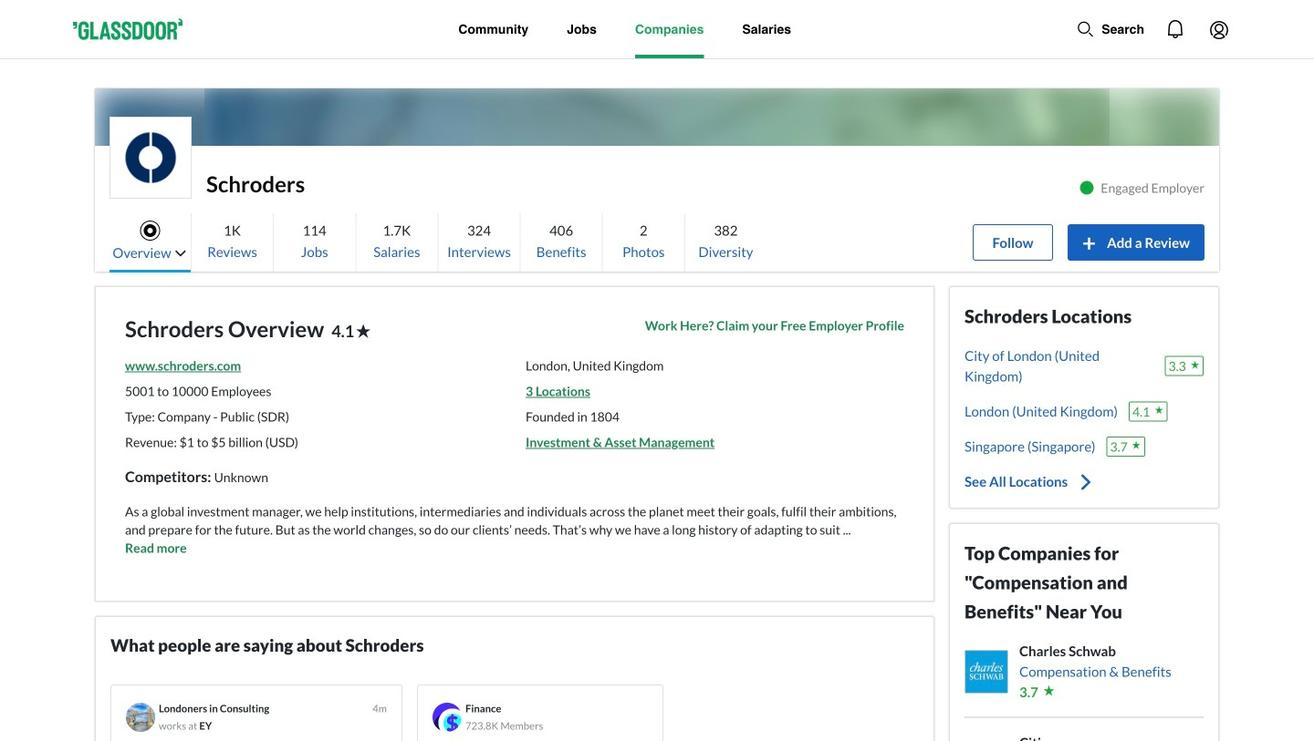 Task type: vqa. For each thing, say whether or not it's contained in the screenshot.
'we've'
no



Task type: locate. For each thing, give the bounding box(es) containing it.
charles schwab image
[[966, 651, 1008, 693]]

lottie animation container image
[[1154, 7, 1197, 51], [1197, 7, 1241, 51], [1076, 20, 1095, 38]]

lottie animation container image
[[385, 0, 456, 54], [385, 0, 456, 54], [1154, 7, 1197, 51], [1197, 7, 1241, 51], [1076, 20, 1095, 38]]

logo image
[[110, 118, 191, 198]]



Task type: describe. For each thing, give the bounding box(es) containing it.
cover image for schroders image
[[204, 89, 1110, 190]]



